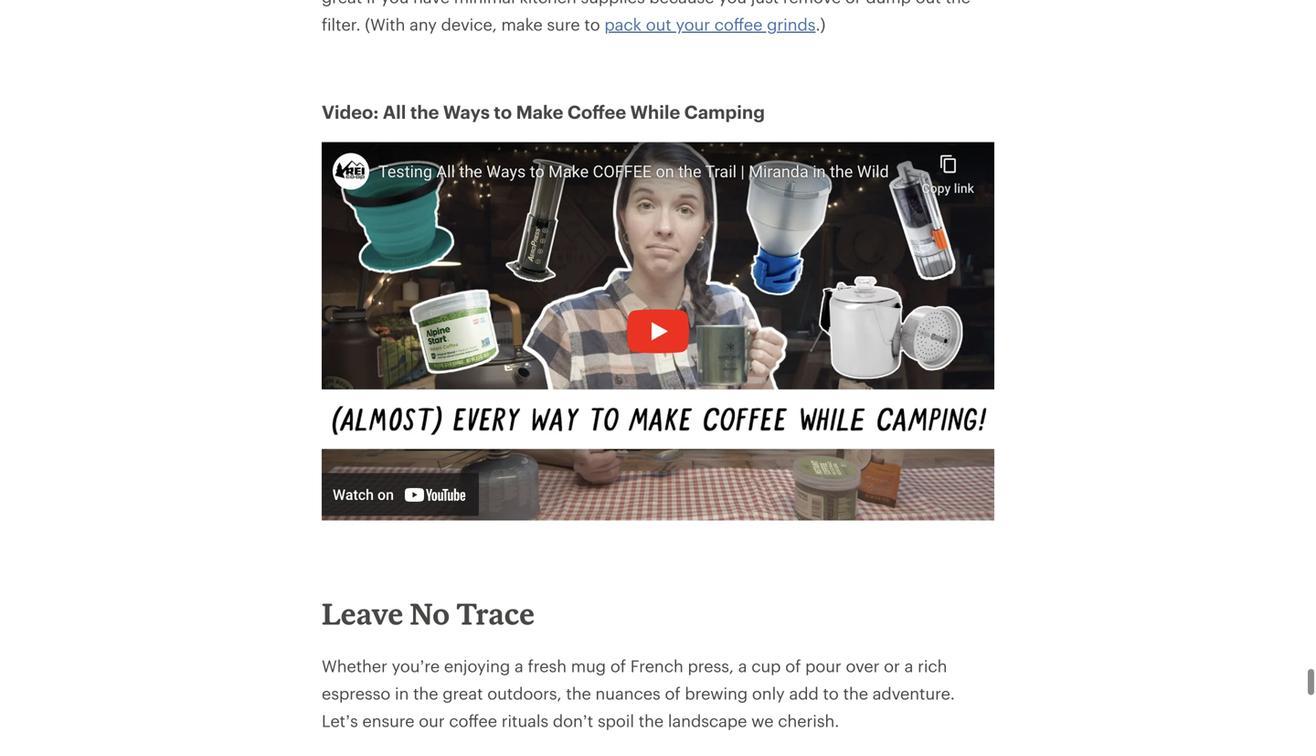 Task type: locate. For each thing, give the bounding box(es) containing it.
1 vertical spatial to
[[823, 684, 839, 703]]

to inside whether you're enjoying a fresh mug of french press, a cup of pour over or a rich espresso in the great outdoors, the nuances of brewing only add to the adventure. let's ensure our coffee rituals don't spoil the landscape we cherish.
[[823, 684, 839, 703]]

2 a from the left
[[738, 656, 747, 676]]

a left cup
[[738, 656, 747, 676]]

brewing
[[685, 684, 748, 703]]

1 horizontal spatial of
[[665, 684, 680, 703]]

add
[[789, 684, 819, 703]]

1 horizontal spatial to
[[823, 684, 839, 703]]

a up outdoors,
[[515, 656, 523, 676]]

you're
[[392, 656, 440, 676]]

press,
[[688, 656, 734, 676]]

.)
[[816, 15, 826, 34]]

0 vertical spatial to
[[494, 101, 512, 123]]

cherish.
[[778, 711, 839, 730]]

coffee right your
[[715, 15, 763, 34]]

grinds
[[767, 15, 816, 34]]

ensure
[[362, 711, 415, 730]]

leave no trace
[[322, 596, 535, 631]]

in
[[395, 684, 409, 703]]

to right add
[[823, 684, 839, 703]]

spoil
[[598, 711, 634, 730]]

of down french
[[665, 684, 680, 703]]

0 horizontal spatial coffee
[[449, 711, 497, 730]]

2 horizontal spatial of
[[785, 656, 801, 676]]

don't
[[553, 711, 593, 730]]

espresso
[[322, 684, 390, 703]]

cup
[[751, 656, 781, 676]]

out
[[646, 15, 671, 34]]

of up nuances
[[610, 656, 626, 676]]

of
[[610, 656, 626, 676], [785, 656, 801, 676], [665, 684, 680, 703]]

trace
[[456, 596, 535, 631]]

fresh
[[528, 656, 567, 676]]

coffee
[[715, 15, 763, 34], [449, 711, 497, 730]]

a
[[515, 656, 523, 676], [738, 656, 747, 676], [904, 656, 913, 676]]

to right ways
[[494, 101, 512, 123]]

the right spoil
[[639, 711, 664, 730]]

coffee down great
[[449, 711, 497, 730]]

great
[[443, 684, 483, 703]]

to
[[494, 101, 512, 123], [823, 684, 839, 703]]

enjoying
[[444, 656, 510, 676]]

ways
[[443, 101, 490, 123]]

the
[[410, 101, 439, 123], [413, 684, 438, 703], [566, 684, 591, 703], [843, 684, 868, 703], [639, 711, 664, 730]]

adventure.
[[873, 684, 955, 703]]

0 vertical spatial coffee
[[715, 15, 763, 34]]

a right or
[[904, 656, 913, 676]]

3 a from the left
[[904, 656, 913, 676]]

1 a from the left
[[515, 656, 523, 676]]

coffee inside whether you're enjoying a fresh mug of french press, a cup of pour over or a rich espresso in the great outdoors, the nuances of brewing only add to the adventure. let's ensure our coffee rituals don't spoil the landscape we cherish.
[[449, 711, 497, 730]]

the down "over"
[[843, 684, 868, 703]]

of right cup
[[785, 656, 801, 676]]

the up the don't
[[566, 684, 591, 703]]

1 vertical spatial coffee
[[449, 711, 497, 730]]

leave
[[322, 596, 403, 631]]

2 horizontal spatial a
[[904, 656, 913, 676]]

coffee
[[567, 101, 626, 123]]

0 horizontal spatial a
[[515, 656, 523, 676]]

1 horizontal spatial a
[[738, 656, 747, 676]]



Task type: describe. For each thing, give the bounding box(es) containing it.
pour
[[805, 656, 841, 676]]

video:
[[322, 101, 379, 123]]

whether
[[322, 656, 387, 676]]

rituals
[[501, 711, 548, 730]]

we
[[751, 711, 774, 730]]

the right all
[[410, 101, 439, 123]]

french
[[630, 656, 683, 676]]

pack
[[604, 15, 642, 34]]

over
[[846, 656, 880, 676]]

make
[[516, 101, 563, 123]]

landscape
[[668, 711, 747, 730]]

all
[[383, 101, 406, 123]]

pack out your coffee grinds .)
[[604, 15, 826, 34]]

0 horizontal spatial to
[[494, 101, 512, 123]]

or
[[884, 656, 900, 676]]

pack out your coffee grinds link
[[604, 15, 816, 34]]

let's
[[322, 711, 358, 730]]

camping
[[684, 101, 765, 123]]

while
[[630, 101, 680, 123]]

1 horizontal spatial coffee
[[715, 15, 763, 34]]

your
[[676, 15, 710, 34]]

whether you're enjoying a fresh mug of french press, a cup of pour over or a rich espresso in the great outdoors, the nuances of brewing only add to the adventure. let's ensure our coffee rituals don't spoil the landscape we cherish.
[[322, 656, 955, 730]]

the right in
[[413, 684, 438, 703]]

our
[[419, 711, 445, 730]]

outdoors,
[[487, 684, 562, 703]]

no
[[410, 596, 450, 631]]

video: all the ways to make coffee while camping
[[322, 101, 765, 123]]

rich
[[918, 656, 947, 676]]

nuances
[[595, 684, 661, 703]]

0 horizontal spatial of
[[610, 656, 626, 676]]

mug
[[571, 656, 606, 676]]

only
[[752, 684, 785, 703]]



Task type: vqa. For each thing, say whether or not it's contained in the screenshot.
ensure
yes



